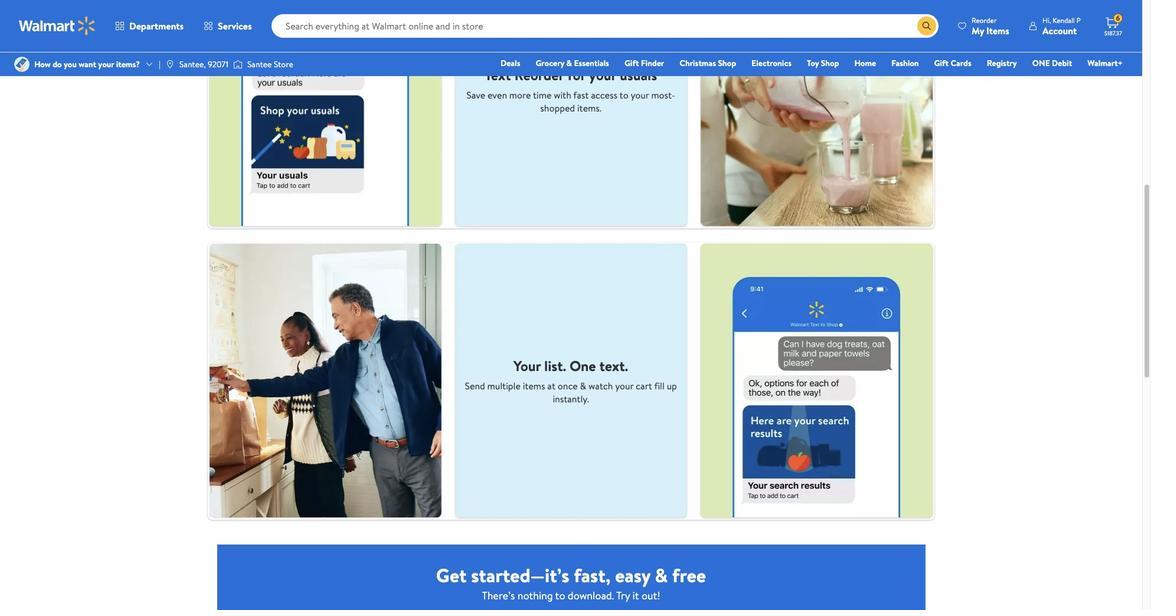 Task type: vqa. For each thing, say whether or not it's contained in the screenshot.
Price
no



Task type: describe. For each thing, give the bounding box(es) containing it.
your
[[514, 356, 541, 376]]

toy shop
[[807, 57, 839, 69]]

my
[[972, 24, 984, 37]]

items.
[[577, 101, 601, 114]]

gift for gift cards
[[934, 57, 949, 69]]

6
[[1116, 13, 1120, 23]]

& inside your list. one text. send multiple items at once & watch your cart fill up instantly.
[[580, 380, 586, 393]]

to inside "get started—it's fast, easy & free there's nothing to download. try it out!"
[[555, 588, 565, 603]]

out!
[[642, 588, 660, 603]]

grocery
[[536, 57, 564, 69]]

your down usuals
[[631, 88, 649, 101]]

registry link
[[981, 57, 1022, 70]]

toy
[[807, 57, 819, 69]]

you
[[64, 58, 77, 70]]

gift cards link
[[929, 57, 977, 70]]

gift cards
[[934, 57, 971, 69]]

how do you want your items?
[[34, 58, 140, 70]]

reorder inside text reorder for your usuals save even more time with fast access to your most- shopped items.
[[514, 65, 564, 85]]

gift for gift finder
[[624, 57, 639, 69]]

usuals
[[620, 65, 657, 85]]

santee store
[[247, 58, 293, 70]]

download.
[[568, 588, 614, 603]]

 image for santee, 92071
[[165, 60, 175, 69]]

6 $187.37
[[1104, 13, 1122, 37]]

fashion link
[[886, 57, 924, 70]]

list.
[[544, 356, 566, 376]]

started—it's
[[471, 562, 569, 588]]

walmart+ link
[[1082, 57, 1128, 70]]

reorder my items
[[972, 15, 1009, 37]]

& inside "get started—it's fast, easy & free there's nothing to download. try it out!"
[[655, 562, 668, 588]]

Search search field
[[271, 14, 939, 38]]

departments button
[[105, 12, 194, 40]]

time
[[533, 88, 552, 101]]

one
[[570, 356, 596, 376]]

fast,
[[574, 562, 610, 588]]

fashion
[[891, 57, 919, 69]]

your up access
[[589, 65, 616, 85]]

want
[[79, 58, 96, 70]]

access
[[591, 88, 617, 101]]

text.
[[599, 356, 628, 376]]

electronics
[[752, 57, 792, 69]]

home link
[[849, 57, 881, 70]]

fast
[[573, 88, 589, 101]]

at
[[547, 380, 555, 393]]

92071
[[208, 58, 228, 70]]

there's
[[482, 588, 515, 603]]

try
[[616, 588, 630, 603]]

do
[[53, 58, 62, 70]]

cards
[[951, 57, 971, 69]]

essentials
[[574, 57, 609, 69]]

items
[[523, 380, 545, 393]]

cart
[[636, 380, 652, 393]]

get started—it's fast, easy & free. there's nothing to download. try it out! sign up on apple. sign up on android. image
[[217, 544, 925, 610]]

toy shop link
[[802, 57, 844, 70]]

kendall
[[1053, 15, 1075, 25]]

up
[[667, 380, 677, 393]]

walmart+
[[1088, 57, 1123, 69]]

text reorder for your usuals save even more time with fast access to your most- shopped items.
[[467, 65, 675, 114]]

deals
[[501, 57, 520, 69]]

your list. one text. send multiple items at once & watch your cart fill up instantly.
[[465, 356, 677, 406]]



Task type: locate. For each thing, give the bounding box(es) containing it.
services
[[218, 19, 252, 32]]

1 horizontal spatial  image
[[165, 60, 175, 69]]

2 shop from the left
[[821, 57, 839, 69]]

deals link
[[495, 57, 526, 70]]

search icon image
[[922, 21, 932, 31]]

multiple
[[487, 380, 521, 393]]

to
[[620, 88, 628, 101], [555, 588, 565, 603]]

shop inside "christmas shop" link
[[718, 57, 736, 69]]

0 horizontal spatial reorder
[[514, 65, 564, 85]]

to right access
[[620, 88, 628, 101]]

shopped
[[540, 101, 575, 114]]

save
[[467, 88, 485, 101]]

your inside your list. one text. send multiple items at once & watch your cart fill up instantly.
[[615, 380, 634, 393]]

for
[[567, 65, 586, 85]]

with
[[554, 88, 571, 101]]

more
[[509, 88, 531, 101]]

your right want
[[98, 58, 114, 70]]

hi, kendall p account
[[1042, 15, 1081, 37]]

shop
[[718, 57, 736, 69], [821, 57, 839, 69]]

santee, 92071
[[179, 58, 228, 70]]

0 vertical spatial to
[[620, 88, 628, 101]]

0 horizontal spatial  image
[[14, 57, 30, 72]]

gift inside "link"
[[934, 57, 949, 69]]

free
[[672, 562, 706, 588]]

1 horizontal spatial to
[[620, 88, 628, 101]]

1 vertical spatial &
[[580, 380, 586, 393]]

it
[[633, 588, 639, 603]]

 image right |
[[165, 60, 175, 69]]

0 horizontal spatial to
[[555, 588, 565, 603]]

gift
[[624, 57, 639, 69], [934, 57, 949, 69]]

watch
[[589, 380, 613, 393]]

even
[[488, 88, 507, 101]]

gift finder link
[[619, 57, 670, 70]]

registry
[[987, 57, 1017, 69]]

gift left cards
[[934, 57, 949, 69]]

departments
[[129, 19, 184, 32]]

grocery & essentials link
[[530, 57, 614, 70]]

one debit
[[1032, 57, 1072, 69]]

gift inside "link"
[[624, 57, 639, 69]]

christmas
[[680, 57, 716, 69]]

reorder up registry
[[972, 15, 997, 25]]

1 horizontal spatial shop
[[821, 57, 839, 69]]

santee,
[[179, 58, 206, 70]]

account
[[1042, 24, 1077, 37]]

santee
[[247, 58, 272, 70]]

 image
[[233, 58, 243, 70]]

christmas shop link
[[674, 57, 741, 70]]

electronics link
[[746, 57, 797, 70]]

walmart image
[[19, 17, 96, 35]]

1 gift from the left
[[624, 57, 639, 69]]

 image for how do you want your items?
[[14, 57, 30, 72]]

2 gift from the left
[[934, 57, 949, 69]]

 image
[[14, 57, 30, 72], [165, 60, 175, 69]]

finder
[[641, 57, 664, 69]]

& right grocery
[[566, 57, 572, 69]]

nothing
[[517, 588, 553, 603]]

2 horizontal spatial &
[[655, 562, 668, 588]]

reorder up time
[[514, 65, 564, 85]]

to inside text reorder for your usuals save even more time with fast access to your most- shopped items.
[[620, 88, 628, 101]]

services button
[[194, 12, 262, 40]]

items?
[[116, 58, 140, 70]]

1 horizontal spatial reorder
[[972, 15, 997, 25]]

shop inside toy shop 'link'
[[821, 57, 839, 69]]

items
[[986, 24, 1009, 37]]

your left cart
[[615, 380, 634, 393]]

one debit link
[[1027, 57, 1077, 70]]

gift left finder
[[624, 57, 639, 69]]

instantly.
[[553, 393, 589, 406]]

1 horizontal spatial &
[[580, 380, 586, 393]]

home
[[854, 57, 876, 69]]

text
[[485, 65, 511, 85]]

1 shop from the left
[[718, 57, 736, 69]]

0 horizontal spatial gift
[[624, 57, 639, 69]]

$187.37
[[1104, 29, 1122, 37]]

0 vertical spatial &
[[566, 57, 572, 69]]

get started—it's fast, easy & free there's nothing to download. try it out!
[[436, 562, 706, 603]]

send
[[465, 380, 485, 393]]

& right once
[[580, 380, 586, 393]]

easy
[[615, 562, 650, 588]]

1 vertical spatial to
[[555, 588, 565, 603]]

shop right toy
[[821, 57, 839, 69]]

to right nothing
[[555, 588, 565, 603]]

 image left how
[[14, 57, 30, 72]]

shop for christmas shop
[[718, 57, 736, 69]]

reorder
[[972, 15, 997, 25], [514, 65, 564, 85]]

&
[[566, 57, 572, 69], [580, 380, 586, 393], [655, 562, 668, 588]]

p
[[1077, 15, 1081, 25]]

shop for toy shop
[[821, 57, 839, 69]]

grocery & essentials
[[536, 57, 609, 69]]

debit
[[1052, 57, 1072, 69]]

1 horizontal spatial gift
[[934, 57, 949, 69]]

gift finder
[[624, 57, 664, 69]]

reorder inside reorder my items
[[972, 15, 997, 25]]

your
[[98, 58, 114, 70], [589, 65, 616, 85], [631, 88, 649, 101], [615, 380, 634, 393]]

once
[[558, 380, 578, 393]]

0 horizontal spatial &
[[566, 57, 572, 69]]

one
[[1032, 57, 1050, 69]]

|
[[159, 58, 160, 70]]

most-
[[651, 88, 675, 101]]

get
[[436, 562, 467, 588]]

christmas shop
[[680, 57, 736, 69]]

0 vertical spatial reorder
[[972, 15, 997, 25]]

fill
[[654, 380, 665, 393]]

0 horizontal spatial shop
[[718, 57, 736, 69]]

how
[[34, 58, 51, 70]]

shop right the christmas
[[718, 57, 736, 69]]

store
[[274, 58, 293, 70]]

& left free
[[655, 562, 668, 588]]

1 vertical spatial reorder
[[514, 65, 564, 85]]

hi,
[[1042, 15, 1051, 25]]

2 vertical spatial &
[[655, 562, 668, 588]]

Walmart Site-Wide search field
[[271, 14, 939, 38]]



